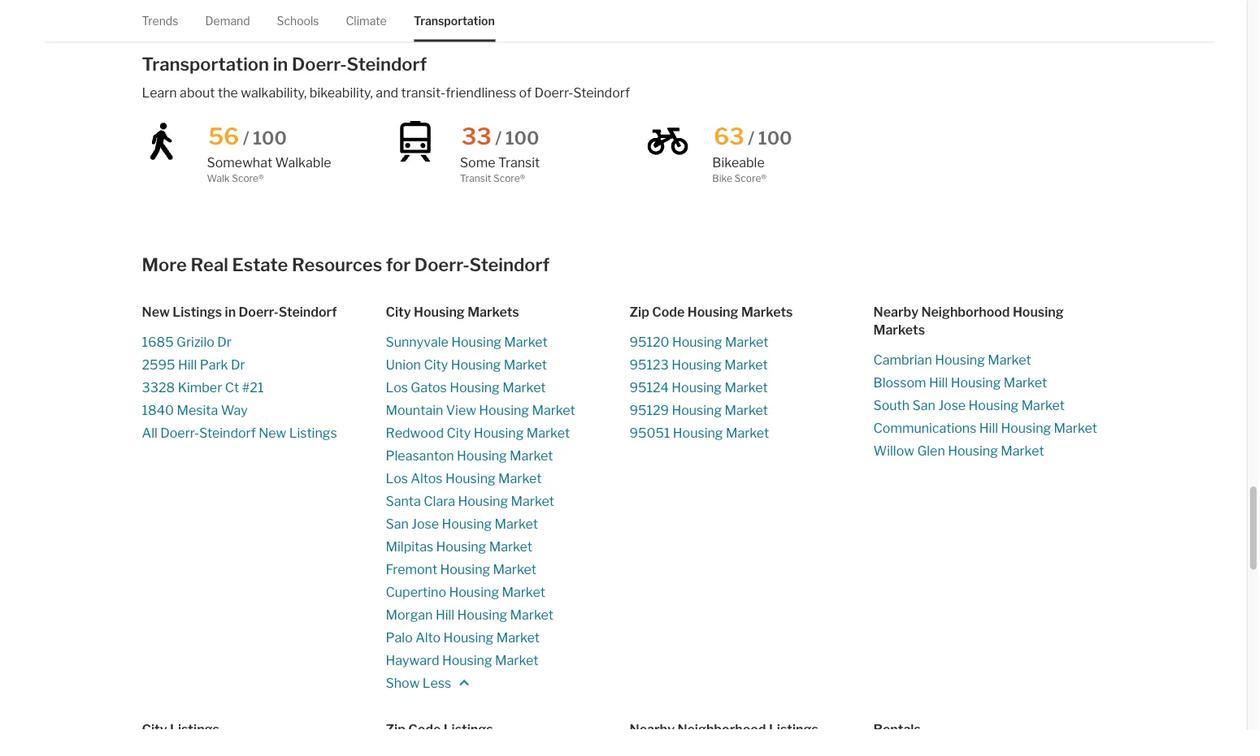 Task type: vqa. For each thing, say whether or not it's contained in the screenshot.


Task type: locate. For each thing, give the bounding box(es) containing it.
santa
[[386, 494, 421, 510]]

transportation up friendliness
[[414, 14, 495, 28]]

1 horizontal spatial listings
[[289, 426, 337, 442]]

new listings in doerr-steindorf
[[142, 305, 337, 320]]

market
[[504, 335, 548, 351], [725, 335, 768, 351], [988, 353, 1031, 368], [504, 357, 547, 373], [724, 357, 768, 373], [1004, 375, 1047, 391], [502, 380, 546, 396], [725, 380, 768, 396], [1021, 398, 1065, 414], [532, 403, 575, 419], [725, 403, 768, 419], [1054, 421, 1097, 437], [526, 426, 570, 442], [726, 426, 769, 442], [1001, 444, 1044, 459], [510, 448, 553, 464], [498, 471, 542, 487], [511, 494, 554, 510], [495, 517, 538, 533], [489, 540, 532, 555], [493, 562, 536, 578], [502, 585, 545, 601], [510, 608, 554, 624], [496, 631, 540, 646], [495, 653, 538, 669]]

redwood
[[386, 426, 444, 442]]

heading
[[142, 722, 386, 731], [386, 722, 630, 731], [630, 722, 873, 731], [873, 722, 1117, 731]]

100 for 56
[[253, 128, 287, 150]]

los
[[386, 380, 408, 396], [386, 471, 408, 487]]

/ right 63
[[748, 128, 754, 150]]

1 vertical spatial los
[[386, 471, 408, 487]]

in inside 'new listings in doerr-steindorf' heading
[[225, 305, 236, 320]]

0 vertical spatial san
[[912, 398, 935, 414]]

0 horizontal spatial san
[[386, 517, 409, 533]]

jose
[[938, 398, 966, 414], [412, 517, 439, 533]]

transportation link
[[414, 0, 495, 42]]

steindorf up city housing markets heading
[[469, 254, 550, 276]]

2 / from the left
[[495, 128, 502, 150]]

4 heading from the left
[[873, 722, 1117, 731]]

0 vertical spatial transportation
[[414, 14, 495, 28]]

score inside some transit transit score ®
[[493, 173, 520, 185]]

1 horizontal spatial ®
[[520, 173, 525, 185]]

hill up alto
[[436, 608, 454, 624]]

1 score from the left
[[232, 173, 258, 185]]

steindorf up 1685 grizilo dr link
[[279, 305, 337, 320]]

1 horizontal spatial transit
[[498, 155, 540, 171]]

1840
[[142, 403, 174, 419]]

0 vertical spatial transit
[[498, 155, 540, 171]]

1 100 from the left
[[253, 128, 287, 150]]

steindorf up and
[[347, 54, 427, 76]]

hill right blossom
[[929, 375, 948, 391]]

bikeability,
[[310, 85, 373, 101]]

in up walkability,
[[273, 54, 288, 76]]

listings inside 1685 grizilo dr 2595 hill park dr 3328 kimber ct #21 1840 mesita way all doerr-steindorf new listings
[[289, 426, 337, 442]]

city up sunnyvale
[[386, 305, 411, 320]]

bikeable bike score ®
[[712, 155, 766, 185]]

3 / from the left
[[748, 128, 754, 150]]

fremont
[[386, 562, 437, 578]]

los up santa
[[386, 471, 408, 487]]

redwood city housing market link
[[386, 422, 630, 445]]

zip
[[630, 305, 649, 320]]

score down some
[[493, 173, 520, 185]]

gatos
[[411, 380, 447, 396]]

cambrian housing market blossom hill housing market south san jose housing market communications hill housing market willow glen housing market
[[873, 353, 1097, 459]]

all doerr-steindorf new listings link
[[142, 422, 386, 445]]

new listings in doerr-steindorf heading
[[142, 304, 386, 322]]

south
[[873, 398, 910, 414]]

1 horizontal spatial in
[[273, 54, 288, 76]]

doerr- up bikeability,
[[292, 54, 347, 76]]

® inside somewhat walkable walk score ®
[[258, 173, 264, 185]]

markets down nearby
[[873, 322, 925, 338]]

score down somewhat
[[232, 173, 258, 185]]

®
[[258, 173, 264, 185], [520, 173, 525, 185], [761, 173, 766, 185]]

new down 1840 mesita way link
[[259, 426, 286, 442]]

transit
[[498, 155, 540, 171], [460, 173, 491, 185]]

0 vertical spatial new
[[142, 305, 170, 320]]

demand
[[205, 14, 250, 28]]

® down somewhat
[[258, 173, 264, 185]]

2 horizontal spatial score
[[734, 173, 761, 185]]

transportation for transportation in doerr-steindorf
[[142, 54, 269, 76]]

score inside somewhat walkable walk score ®
[[232, 173, 258, 185]]

walkability,
[[241, 85, 307, 101]]

score for 33
[[493, 173, 520, 185]]

95051
[[630, 426, 670, 442]]

0 horizontal spatial transportation
[[142, 54, 269, 76]]

housing inside heading
[[687, 305, 738, 320]]

markets inside zip code housing markets heading
[[741, 305, 793, 320]]

100 up somewhat walkable walk score ®
[[253, 128, 287, 150]]

100 inside 63 / 100
[[758, 128, 792, 150]]

in
[[273, 54, 288, 76], [225, 305, 236, 320]]

steindorf inside 1685 grizilo dr 2595 hill park dr 3328 kimber ct #21 1840 mesita way all doerr-steindorf new listings
[[199, 426, 256, 442]]

way
[[221, 403, 248, 419]]

transportation up about
[[142, 54, 269, 76]]

transit down some
[[460, 173, 491, 185]]

0 horizontal spatial 100
[[253, 128, 287, 150]]

1 horizontal spatial 100
[[505, 128, 539, 150]]

city
[[386, 305, 411, 320], [424, 357, 448, 373], [447, 426, 471, 442]]

transit down 33 / 100
[[498, 155, 540, 171]]

jose down clara
[[412, 517, 439, 533]]

los down "union"
[[386, 380, 408, 396]]

listings up grizilo
[[173, 305, 222, 320]]

mountain
[[386, 403, 443, 419]]

cupertino
[[386, 585, 446, 601]]

2 100 from the left
[[505, 128, 539, 150]]

100 inside 33 / 100
[[505, 128, 539, 150]]

alto
[[415, 631, 441, 646]]

100
[[253, 128, 287, 150], [505, 128, 539, 150], [758, 128, 792, 150]]

2 vertical spatial city
[[447, 426, 471, 442]]

95051 housing market link
[[630, 422, 873, 445]]

cupertino housing market link
[[386, 582, 630, 605]]

resources
[[292, 254, 382, 276]]

2595 hill park dr link
[[142, 354, 386, 377]]

1 horizontal spatial jose
[[938, 398, 966, 414]]

city down view
[[447, 426, 471, 442]]

climate link
[[346, 0, 387, 42]]

0 vertical spatial listings
[[173, 305, 222, 320]]

1840 mesita way link
[[142, 400, 386, 422]]

0 vertical spatial city
[[386, 305, 411, 320]]

0 vertical spatial los
[[386, 380, 408, 396]]

1 horizontal spatial new
[[259, 426, 286, 442]]

/ for 63
[[748, 128, 754, 150]]

/ inside 63 / 100
[[748, 128, 754, 150]]

2 horizontal spatial 100
[[758, 128, 792, 150]]

/ inside 56 / 100
[[243, 128, 249, 150]]

listings inside 'new listings in doerr-steindorf' heading
[[173, 305, 222, 320]]

#21
[[242, 380, 264, 396]]

santa clara housing market link
[[386, 491, 630, 513]]

listings down 1840 mesita way link
[[289, 426, 337, 442]]

1 vertical spatial transportation
[[142, 54, 269, 76]]

2 horizontal spatial markets
[[873, 322, 925, 338]]

dr up park on the left of the page
[[217, 335, 232, 351]]

hill inside 1685 grizilo dr 2595 hill park dr 3328 kimber ct #21 1840 mesita way all doerr-steindorf new listings
[[178, 357, 197, 373]]

1 horizontal spatial san
[[912, 398, 935, 414]]

markets inside city housing markets heading
[[467, 305, 519, 320]]

the
[[218, 85, 238, 101]]

1 ® from the left
[[258, 173, 264, 185]]

willow glen housing market link
[[873, 440, 1117, 463]]

sunnyvale housing market union city housing market los gatos housing market mountain view housing market redwood city housing market pleasanton housing market los altos housing market santa clara housing market san jose housing market milpitas housing market fremont housing market cupertino housing market morgan hill housing market palo alto housing market hayward housing market
[[386, 335, 575, 669]]

0 horizontal spatial listings
[[173, 305, 222, 320]]

neighborhood
[[921, 305, 1010, 320]]

dr up ct
[[231, 357, 245, 373]]

new up '1685'
[[142, 305, 170, 320]]

san
[[912, 398, 935, 414], [386, 517, 409, 533]]

1 vertical spatial listings
[[289, 426, 337, 442]]

doerr- inside heading
[[239, 305, 279, 320]]

1 horizontal spatial markets
[[741, 305, 793, 320]]

100 up some transit transit score ®
[[505, 128, 539, 150]]

0 vertical spatial jose
[[938, 398, 966, 414]]

0 horizontal spatial score
[[232, 173, 258, 185]]

1 horizontal spatial /
[[495, 128, 502, 150]]

schools link
[[277, 0, 319, 42]]

grizilo
[[176, 335, 214, 351]]

jose up communications
[[938, 398, 966, 414]]

score down bikeable
[[734, 173, 761, 185]]

0 horizontal spatial in
[[225, 305, 236, 320]]

2 los from the top
[[386, 471, 408, 487]]

/ for 56
[[243, 128, 249, 150]]

ess
[[430, 676, 451, 692]]

56 / 100
[[208, 123, 287, 151]]

100 inside 56 / 100
[[253, 128, 287, 150]]

communications
[[873, 421, 976, 437]]

95120 housing market link
[[630, 331, 873, 354]]

3 100 from the left
[[758, 128, 792, 150]]

markets inside nearby neighborhood housing markets
[[873, 322, 925, 338]]

los gatos housing market link
[[386, 377, 630, 400]]

0 horizontal spatial markets
[[467, 305, 519, 320]]

1 horizontal spatial transportation
[[414, 14, 495, 28]]

markets up 95120 housing market link on the top of page
[[741, 305, 793, 320]]

show l ess
[[386, 676, 454, 692]]

city up gatos
[[424, 357, 448, 373]]

markets
[[467, 305, 519, 320], [741, 305, 793, 320], [873, 322, 925, 338]]

95124 housing market link
[[630, 377, 873, 400]]

nearby neighborhood housing markets
[[873, 305, 1064, 338]]

3 ® from the left
[[761, 173, 766, 185]]

hayward
[[386, 653, 439, 669]]

1 los from the top
[[386, 380, 408, 396]]

los altos housing market link
[[386, 468, 630, 491]]

steindorf down "way"
[[199, 426, 256, 442]]

san down santa
[[386, 517, 409, 533]]

1 / from the left
[[243, 128, 249, 150]]

in up 1685 grizilo dr link
[[225, 305, 236, 320]]

1 vertical spatial san
[[386, 517, 409, 533]]

markets for zip
[[741, 305, 793, 320]]

all
[[142, 426, 158, 442]]

mountain view housing market link
[[386, 400, 630, 422]]

100 for 63
[[758, 128, 792, 150]]

markets up sunnyvale housing market link
[[467, 305, 519, 320]]

/ right 33
[[495, 128, 502, 150]]

glen
[[917, 444, 945, 459]]

milpitas
[[386, 540, 433, 555]]

/ right "56"
[[243, 128, 249, 150]]

95124
[[630, 380, 669, 396]]

housing inside nearby neighborhood housing markets
[[1013, 305, 1064, 320]]

0 horizontal spatial new
[[142, 305, 170, 320]]

housing
[[414, 305, 465, 320], [687, 305, 738, 320], [1013, 305, 1064, 320], [451, 335, 501, 351], [672, 335, 722, 351], [935, 353, 985, 368], [451, 357, 501, 373], [672, 357, 722, 373], [951, 375, 1001, 391], [450, 380, 500, 396], [672, 380, 722, 396], [969, 398, 1019, 414], [479, 403, 529, 419], [672, 403, 722, 419], [1001, 421, 1051, 437], [474, 426, 524, 442], [673, 426, 723, 442], [948, 444, 998, 459], [457, 448, 507, 464], [445, 471, 495, 487], [458, 494, 508, 510], [442, 517, 492, 533], [436, 540, 486, 555], [440, 562, 490, 578], [449, 585, 499, 601], [457, 608, 507, 624], [443, 631, 494, 646], [442, 653, 492, 669]]

® for 56
[[258, 173, 264, 185]]

and
[[376, 85, 398, 101]]

0 horizontal spatial /
[[243, 128, 249, 150]]

for
[[386, 254, 411, 276]]

steindorf inside heading
[[279, 305, 337, 320]]

® down 33 / 100
[[520, 173, 525, 185]]

san inside cambrian housing market blossom hill housing market south san jose housing market communications hill housing market willow glen housing market
[[912, 398, 935, 414]]

0 horizontal spatial jose
[[412, 517, 439, 533]]

1 vertical spatial in
[[225, 305, 236, 320]]

® down bikeable
[[761, 173, 766, 185]]

1 vertical spatial transit
[[460, 173, 491, 185]]

2 ® from the left
[[520, 173, 525, 185]]

0 horizontal spatial ®
[[258, 173, 264, 185]]

doerr- down mesita
[[160, 426, 199, 442]]

doerr- up 1685 grizilo dr link
[[239, 305, 279, 320]]

city housing markets
[[386, 305, 519, 320]]

1 vertical spatial jose
[[412, 517, 439, 533]]

1685 grizilo dr 2595 hill park dr 3328 kimber ct #21 1840 mesita way all doerr-steindorf new listings
[[142, 335, 337, 442]]

code
[[652, 305, 685, 320]]

san up communications
[[912, 398, 935, 414]]

l
[[423, 676, 430, 692]]

transportation for transportation
[[414, 14, 495, 28]]

3 score from the left
[[734, 173, 761, 185]]

® inside some transit transit score ®
[[520, 173, 525, 185]]

100 up bikeable
[[758, 128, 792, 150]]

/ inside 33 / 100
[[495, 128, 502, 150]]

95129
[[630, 403, 669, 419]]

markets for nearby
[[873, 322, 925, 338]]

2 score from the left
[[493, 173, 520, 185]]

dr
[[217, 335, 232, 351], [231, 357, 245, 373]]

2 horizontal spatial ®
[[761, 173, 766, 185]]

hill down grizilo
[[178, 357, 197, 373]]

95120
[[630, 335, 669, 351]]

1 vertical spatial new
[[259, 426, 286, 442]]

transportation in doerr-steindorf
[[142, 54, 427, 76]]

2 horizontal spatial /
[[748, 128, 754, 150]]

some
[[460, 155, 495, 171]]

1 horizontal spatial score
[[493, 173, 520, 185]]



Task type: describe. For each thing, give the bounding box(es) containing it.
95123
[[630, 357, 669, 373]]

zip code housing markets heading
[[630, 304, 873, 322]]

hill inside sunnyvale housing market union city housing market los gatos housing market mountain view housing market redwood city housing market pleasanton housing market los altos housing market santa clara housing market san jose housing market milpitas housing market fremont housing market cupertino housing market morgan hill housing market palo alto housing market hayward housing market
[[436, 608, 454, 624]]

sunnyvale housing market link
[[386, 331, 630, 354]]

trends link
[[142, 0, 178, 42]]

95129 housing market link
[[630, 400, 873, 422]]

33 / 100
[[462, 123, 539, 151]]

nearby neighborhood housing markets heading
[[873, 304, 1117, 340]]

about
[[180, 85, 215, 101]]

steindorf right of
[[573, 85, 630, 101]]

0 horizontal spatial transit
[[460, 173, 491, 185]]

hayward housing market link
[[386, 650, 630, 673]]

1 vertical spatial dr
[[231, 357, 245, 373]]

trends
[[142, 14, 178, 28]]

1685
[[142, 335, 174, 351]]

pleasanton housing market link
[[386, 445, 630, 468]]

score for 56
[[232, 173, 258, 185]]

jose inside sunnyvale housing market union city housing market los gatos housing market mountain view housing market redwood city housing market pleasanton housing market los altos housing market santa clara housing market san jose housing market milpitas housing market fremont housing market cupertino housing market morgan hill housing market palo alto housing market hayward housing market
[[412, 517, 439, 533]]

south san jose housing market link
[[873, 395, 1117, 418]]

clara
[[424, 494, 455, 510]]

morgan
[[386, 608, 433, 624]]

kimber
[[178, 380, 222, 396]]

somewhat
[[207, 155, 272, 171]]

demand link
[[205, 0, 250, 42]]

sunnyvale
[[386, 335, 449, 351]]

altos
[[411, 471, 443, 487]]

schools
[[277, 14, 319, 28]]

3328 kimber ct #21 link
[[142, 377, 386, 400]]

more real estate resources for doerr-steindorf
[[142, 254, 550, 276]]

95123 housing market link
[[630, 354, 873, 377]]

/ for 33
[[495, 128, 502, 150]]

56
[[208, 123, 239, 151]]

cambrian
[[873, 353, 932, 368]]

0 vertical spatial dr
[[217, 335, 232, 351]]

new inside 1685 grizilo dr 2595 hill park dr 3328 kimber ct #21 1840 mesita way all doerr-steindorf new listings
[[259, 426, 286, 442]]

of
[[519, 85, 532, 101]]

® inside bikeable bike score ®
[[761, 173, 766, 185]]

friendliness
[[446, 85, 516, 101]]

new inside heading
[[142, 305, 170, 320]]

climate
[[346, 14, 387, 28]]

95120 housing market 95123 housing market 95124 housing market 95129 housing market 95051 housing market
[[630, 335, 769, 442]]

3328
[[142, 380, 175, 396]]

® for 33
[[520, 173, 525, 185]]

city inside heading
[[386, 305, 411, 320]]

city housing markets heading
[[386, 304, 630, 322]]

walk
[[207, 173, 230, 185]]

2 heading from the left
[[386, 722, 630, 731]]

morgan hill housing market link
[[386, 605, 630, 627]]

somewhat walkable walk score ®
[[207, 155, 331, 185]]

0 vertical spatial in
[[273, 54, 288, 76]]

1 vertical spatial city
[[424, 357, 448, 373]]

score inside bikeable bike score ®
[[734, 173, 761, 185]]

pleasanton
[[386, 448, 454, 464]]

jose inside cambrian housing market blossom hill housing market south san jose housing market communications hill housing market willow glen housing market
[[938, 398, 966, 414]]

transit-
[[401, 85, 446, 101]]

some transit transit score ®
[[460, 155, 540, 185]]

1 heading from the left
[[142, 722, 386, 731]]

san jose housing market link
[[386, 513, 630, 536]]

33
[[462, 123, 491, 151]]

park
[[200, 357, 228, 373]]

milpitas housing market link
[[386, 536, 630, 559]]

union city housing market link
[[386, 354, 630, 377]]

walkable
[[275, 155, 331, 171]]

communications hill housing market link
[[873, 418, 1117, 440]]

zip code housing markets
[[630, 305, 793, 320]]

bike
[[712, 173, 732, 185]]

hill down south san jose housing market link
[[979, 421, 998, 437]]

doerr- right of
[[534, 85, 573, 101]]

63 / 100
[[714, 123, 792, 151]]

doerr- right for
[[414, 254, 469, 276]]

blossom
[[873, 375, 926, 391]]

willow
[[873, 444, 914, 459]]

63
[[714, 123, 744, 151]]

ct
[[225, 380, 239, 396]]

san inside sunnyvale housing market union city housing market los gatos housing market mountain view housing market redwood city housing market pleasanton housing market los altos housing market santa clara housing market san jose housing market milpitas housing market fremont housing market cupertino housing market morgan hill housing market palo alto housing market hayward housing market
[[386, 517, 409, 533]]

100 for 33
[[505, 128, 539, 150]]

2595
[[142, 357, 175, 373]]

nearby
[[873, 305, 918, 320]]

blossom hill housing market link
[[873, 372, 1117, 395]]

more
[[142, 254, 187, 276]]

fremont housing market link
[[386, 559, 630, 582]]

doerr- inside 1685 grizilo dr 2595 hill park dr 3328 kimber ct #21 1840 mesita way all doerr-steindorf new listings
[[160, 426, 199, 442]]

union
[[386, 357, 421, 373]]

learn
[[142, 85, 177, 101]]

3 heading from the left
[[630, 722, 873, 731]]

learn about the walkability, bikeability, and transit-friendliness of doerr-steindorf
[[142, 85, 630, 101]]

palo
[[386, 631, 413, 646]]



